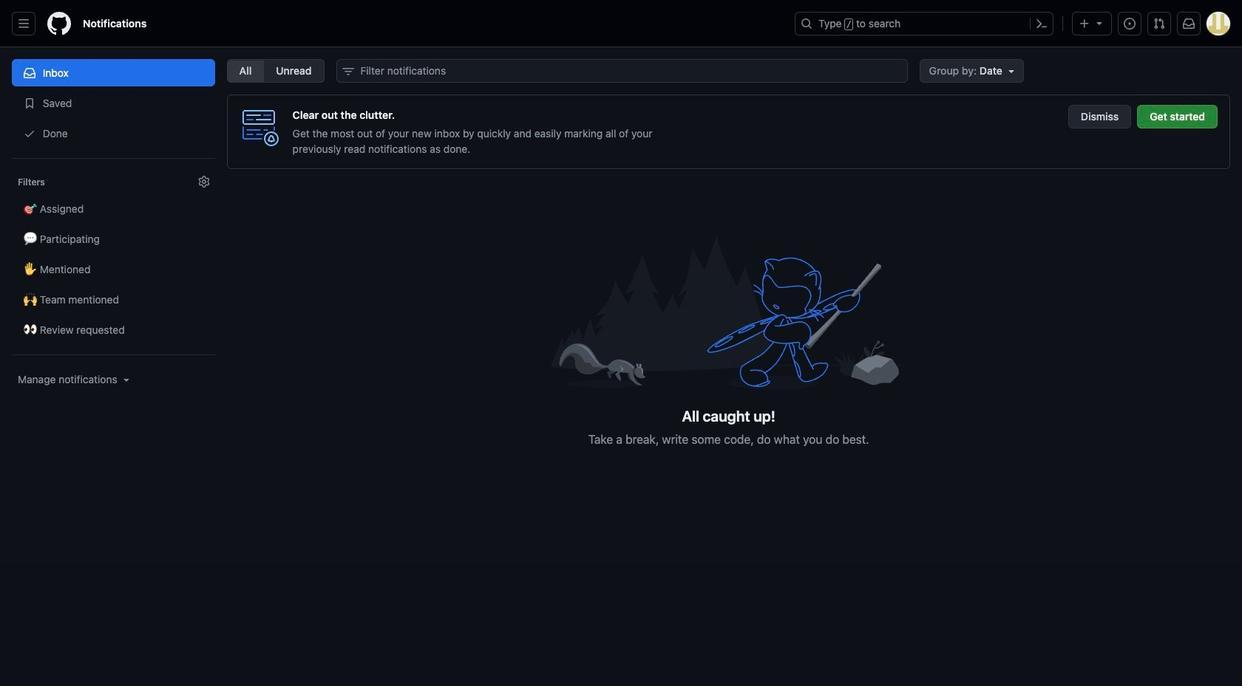 Task type: describe. For each thing, give the bounding box(es) containing it.
Filter notifications text field
[[336, 59, 908, 83]]

git pull request image
[[1153, 18, 1165, 30]]

inbox zero image
[[551, 228, 906, 396]]

command palette image
[[1036, 18, 1048, 30]]

bookmark image
[[24, 98, 35, 109]]

notifications image
[[1183, 18, 1195, 30]]



Task type: locate. For each thing, give the bounding box(es) containing it.
triangle down image
[[1005, 65, 1017, 77]]

triangle down image
[[1094, 17, 1105, 29], [120, 374, 132, 386]]

customize filters image
[[198, 176, 210, 188]]

issue opened image
[[1124, 18, 1136, 30]]

0 vertical spatial triangle down image
[[1094, 17, 1105, 29]]

1 horizontal spatial triangle down image
[[1094, 17, 1105, 29]]

homepage image
[[47, 12, 71, 35]]

inbox image
[[24, 67, 35, 79]]

plus image
[[1079, 18, 1091, 30]]

0 horizontal spatial triangle down image
[[120, 374, 132, 386]]

check image
[[24, 128, 35, 140]]

notifications element
[[12, 47, 215, 509]]

triangle down image inside notifications element
[[120, 374, 132, 386]]

1 vertical spatial triangle down image
[[120, 374, 132, 386]]

filter image
[[342, 66, 354, 78]]

None search field
[[336, 59, 908, 83]]



Task type: vqa. For each thing, say whether or not it's contained in the screenshot.
list
no



